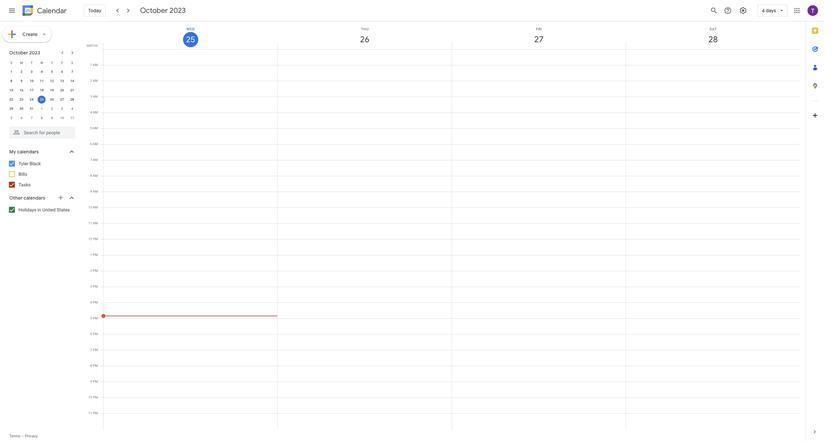Task type: locate. For each thing, give the bounding box(es) containing it.
pm
[[93, 238, 98, 241], [93, 254, 98, 257], [93, 269, 98, 273], [93, 285, 98, 289], [93, 301, 98, 305], [93, 317, 98, 321], [93, 333, 98, 336], [93, 349, 98, 352], [93, 365, 98, 368], [93, 380, 98, 384], [93, 396, 98, 400], [93, 412, 98, 416]]

11 down november 4 element
[[70, 116, 74, 120]]

1 am from the top
[[93, 63, 98, 67]]

grid
[[85, 21, 806, 442]]

1 up 15
[[10, 70, 12, 74]]

7 up 8 pm
[[90, 349, 92, 352]]

27
[[534, 34, 543, 45], [60, 98, 64, 101]]

0 horizontal spatial october 2023
[[9, 50, 40, 56]]

pm for 4 pm
[[93, 301, 98, 305]]

–
[[21, 435, 24, 439]]

am up 9 am at the top left of page
[[93, 174, 98, 178]]

3 pm from the top
[[93, 269, 98, 273]]

23 element
[[18, 96, 25, 104]]

27 inside october 2023 grid
[[60, 98, 64, 101]]

1 horizontal spatial 2023
[[170, 6, 186, 15]]

1 vertical spatial october 2023
[[9, 50, 40, 56]]

1 down 25, today element
[[41, 107, 43, 111]]

29
[[9, 107, 13, 111]]

7 am from the top
[[93, 158, 98, 162]]

0 vertical spatial october 2023
[[140, 6, 186, 15]]

25 link
[[183, 32, 198, 47]]

27 inside column header
[[534, 34, 543, 45]]

tyler black
[[19, 161, 41, 167]]

2 t from the left
[[51, 61, 53, 65]]

3 for november 3 element
[[61, 107, 63, 111]]

gmt-05
[[87, 44, 98, 48]]

1 vertical spatial calendars
[[24, 195, 45, 201]]

4 cell from the left
[[626, 49, 801, 430]]

11 down the 10 am
[[88, 222, 92, 225]]

1 horizontal spatial s
[[71, 61, 73, 65]]

row containing 22
[[6, 95, 77, 104]]

row containing s
[[6, 58, 77, 67]]

pm up the 9 pm
[[93, 365, 98, 368]]

terms
[[9, 435, 20, 439]]

1 down 12 pm
[[90, 254, 92, 257]]

1
[[90, 63, 92, 67], [10, 70, 12, 74], [41, 107, 43, 111], [90, 254, 92, 257]]

november 2 element
[[48, 105, 56, 113]]

holidays
[[19, 208, 36, 213]]

6 down 30 element
[[21, 116, 22, 120]]

9 up 16
[[21, 79, 22, 83]]

5
[[51, 70, 53, 74], [10, 116, 12, 120], [90, 127, 92, 130], [90, 317, 92, 321]]

row group
[[6, 67, 77, 123]]

pm for 9 pm
[[93, 380, 98, 384]]

8 am from the top
[[93, 174, 98, 178]]

8 down 7 am at the top left
[[90, 174, 92, 178]]

6 for november 6 element
[[21, 116, 22, 120]]

am for 4 am
[[93, 111, 98, 114]]

pm for 8 pm
[[93, 365, 98, 368]]

7 pm from the top
[[93, 333, 98, 336]]

25 down wed
[[186, 34, 195, 45]]

2 down 1 am
[[90, 79, 92, 83]]

tasks
[[19, 182, 31, 188]]

19 element
[[48, 87, 56, 95]]

november 11 element
[[68, 114, 76, 122]]

1 up 2 am
[[90, 63, 92, 67]]

9 pm from the top
[[93, 365, 98, 368]]

3 for 3 pm
[[90, 285, 92, 289]]

9
[[21, 79, 22, 83], [51, 116, 53, 120], [90, 190, 92, 194], [90, 380, 92, 384]]

10 up 11 am
[[88, 206, 92, 210]]

november 10 element
[[58, 114, 66, 122]]

s
[[10, 61, 12, 65], [71, 61, 73, 65]]

1 horizontal spatial october 2023
[[140, 6, 186, 15]]

pm for 7 pm
[[93, 349, 98, 352]]

1 horizontal spatial 26
[[360, 34, 369, 45]]

am down the 5 am
[[93, 142, 98, 146]]

november 4 element
[[68, 105, 76, 113]]

other calendars
[[9, 195, 45, 201]]

today button
[[84, 3, 106, 19]]

2 for 2 pm
[[90, 269, 92, 273]]

3 up 4 pm
[[90, 285, 92, 289]]

1 horizontal spatial 28
[[708, 34, 718, 45]]

12 down 11 am
[[88, 238, 92, 241]]

4 left days
[[762, 8, 765, 14]]

6 am from the top
[[93, 142, 98, 146]]

add other calendars image
[[58, 195, 64, 201]]

27 link
[[532, 32, 547, 47]]

2023 up '25' column header
[[170, 6, 186, 15]]

5 am
[[90, 127, 98, 130]]

11 down "10 pm" at bottom left
[[88, 412, 92, 416]]

7
[[71, 70, 73, 74], [31, 116, 33, 120], [90, 158, 92, 162], [90, 349, 92, 352]]

0 horizontal spatial 26
[[50, 98, 54, 101]]

10 am from the top
[[93, 206, 98, 210]]

pm up 2 pm
[[93, 254, 98, 257]]

11 am from the top
[[93, 222, 98, 225]]

11 for 11 element
[[40, 79, 44, 83]]

am up 6 am
[[93, 127, 98, 130]]

1 vertical spatial 26
[[50, 98, 54, 101]]

my calendars button
[[1, 147, 82, 157]]

31 element
[[28, 105, 36, 113]]

am up 8 am
[[93, 158, 98, 162]]

3
[[31, 70, 33, 74], [90, 95, 92, 98], [61, 107, 63, 111], [90, 285, 92, 289]]

october
[[140, 6, 168, 15], [9, 50, 28, 56]]

27 down the 20 element at the left
[[60, 98, 64, 101]]

2 pm from the top
[[93, 254, 98, 257]]

row
[[100, 49, 801, 430], [6, 58, 77, 67], [6, 67, 77, 77], [6, 77, 77, 86], [6, 86, 77, 95], [6, 95, 77, 104], [6, 104, 77, 114], [6, 114, 77, 123]]

31
[[30, 107, 34, 111]]

privacy link
[[25, 435, 38, 439]]

27 down fri
[[534, 34, 543, 45]]

26 link
[[357, 32, 372, 47]]

7 down 31 element
[[31, 116, 33, 120]]

4 for 4 am
[[90, 111, 92, 114]]

calendars up tyler black at the top left
[[17, 149, 39, 155]]

t
[[31, 61, 33, 65], [51, 61, 53, 65]]

am down 3 am
[[93, 111, 98, 114]]

am down 9 am at the top left of page
[[93, 206, 98, 210]]

2 for 2 am
[[90, 79, 92, 83]]

10 for 10 element
[[30, 79, 34, 83]]

6 up 7 am at the top left
[[90, 142, 92, 146]]

5 down 4 pm
[[90, 317, 92, 321]]

4
[[762, 8, 765, 14], [41, 70, 43, 74], [71, 107, 73, 111], [90, 111, 92, 114], [90, 301, 92, 305]]

3 pm
[[90, 285, 98, 289]]

0 horizontal spatial 12
[[50, 79, 54, 83]]

am down 2 am
[[93, 95, 98, 98]]

calendar heading
[[36, 6, 67, 15]]

pm down the 9 pm
[[93, 396, 98, 400]]

calendars
[[17, 149, 39, 155], [24, 195, 45, 201]]

12 pm from the top
[[93, 412, 98, 416]]

1 horizontal spatial t
[[51, 61, 53, 65]]

main drawer image
[[8, 7, 16, 15]]

2023 down create
[[29, 50, 40, 56]]

0 horizontal spatial s
[[10, 61, 12, 65]]

26 down thu
[[360, 34, 369, 45]]

12 element
[[48, 77, 56, 85]]

october 2023
[[140, 6, 186, 15], [9, 50, 40, 56]]

pm up 1 pm at the bottom of the page
[[93, 238, 98, 241]]

pm down "10 pm" at bottom left
[[93, 412, 98, 416]]

am for 7 am
[[93, 158, 98, 162]]

2 am
[[90, 79, 98, 83]]

5 inside november 5 element
[[10, 116, 12, 120]]

f
[[61, 61, 63, 65]]

am down 8 am
[[93, 190, 98, 194]]

1 vertical spatial 25
[[40, 98, 44, 101]]

2
[[21, 70, 22, 74], [90, 79, 92, 83], [51, 107, 53, 111], [90, 269, 92, 273]]

23
[[20, 98, 23, 101]]

1 vertical spatial 28
[[70, 98, 74, 101]]

4 am
[[90, 111, 98, 114]]

10 element
[[28, 77, 36, 85]]

1 pm from the top
[[93, 238, 98, 241]]

november 8 element
[[38, 114, 46, 122]]

7 up 8 am
[[90, 158, 92, 162]]

1 vertical spatial 27
[[60, 98, 64, 101]]

1 horizontal spatial 25
[[186, 34, 195, 45]]

fri
[[536, 27, 542, 31]]

25
[[186, 34, 195, 45], [40, 98, 44, 101]]

tyler
[[19, 161, 28, 167]]

26
[[360, 34, 369, 45], [50, 98, 54, 101]]

9 am from the top
[[93, 190, 98, 194]]

today
[[88, 8, 101, 14]]

26 column header
[[277, 21, 452, 49]]

3 up 4 am
[[90, 95, 92, 98]]

am for 9 am
[[93, 190, 98, 194]]

6 pm from the top
[[93, 317, 98, 321]]

0 horizontal spatial 27
[[60, 98, 64, 101]]

9 for 9 am
[[90, 190, 92, 194]]

3 inside november 3 element
[[61, 107, 63, 111]]

6 for 6 pm
[[90, 333, 92, 336]]

tab list
[[806, 21, 824, 423]]

12
[[50, 79, 54, 83], [88, 238, 92, 241]]

1 vertical spatial october
[[9, 50, 28, 56]]

7 for 7 am
[[90, 158, 92, 162]]

2 cell from the left
[[278, 49, 452, 430]]

5 pm from the top
[[93, 301, 98, 305]]

pm down 3 pm
[[93, 301, 98, 305]]

2 am from the top
[[93, 79, 98, 83]]

8 down 7 pm
[[90, 365, 92, 368]]

1 horizontal spatial 27
[[534, 34, 543, 45]]

2 down m
[[21, 70, 22, 74]]

8 pm from the top
[[93, 349, 98, 352]]

7 pm
[[90, 349, 98, 352]]

0 horizontal spatial 25
[[40, 98, 44, 101]]

3 down '27' element
[[61, 107, 63, 111]]

create
[[22, 31, 38, 37]]

calendar element
[[21, 4, 67, 19]]

3 am from the top
[[93, 95, 98, 98]]

11 for 11 pm
[[88, 412, 92, 416]]

5 down 29 element
[[10, 116, 12, 120]]

28 down 21 element
[[70, 98, 74, 101]]

0 vertical spatial 25
[[186, 34, 195, 45]]

4 pm from the top
[[93, 285, 98, 289]]

25 down the 18 element
[[40, 98, 44, 101]]

am for 3 am
[[93, 95, 98, 98]]

s left m
[[10, 61, 12, 65]]

7 for 7 pm
[[90, 349, 92, 352]]

10 up 11 pm
[[88, 396, 92, 400]]

5 for november 5 element
[[10, 116, 12, 120]]

11 pm from the top
[[93, 396, 98, 400]]

days
[[766, 8, 776, 14]]

26 element
[[48, 96, 56, 104]]

10 pm from the top
[[93, 380, 98, 384]]

9 down "november 2" element at top left
[[51, 116, 53, 120]]

1 horizontal spatial 12
[[88, 238, 92, 241]]

25 column header
[[103, 21, 278, 49]]

24 element
[[28, 96, 36, 104]]

s right f
[[71, 61, 73, 65]]

0 horizontal spatial 2023
[[29, 50, 40, 56]]

14 element
[[68, 77, 76, 85]]

0 vertical spatial 12
[[50, 79, 54, 83]]

november 1 element
[[38, 105, 46, 113]]

8 am
[[90, 174, 98, 178]]

pm up 3 pm
[[93, 269, 98, 273]]

1 vertical spatial 2023
[[29, 50, 40, 56]]

12 up 19
[[50, 79, 54, 83]]

05
[[94, 44, 98, 48]]

row group containing 1
[[6, 67, 77, 123]]

3 up 10 element
[[31, 70, 33, 74]]

0 horizontal spatial 28
[[70, 98, 74, 101]]

2 s from the left
[[71, 61, 73, 65]]

0 horizontal spatial t
[[31, 61, 33, 65]]

12 inside grid
[[88, 238, 92, 241]]

pm down '5 pm'
[[93, 333, 98, 336]]

calendar
[[37, 6, 67, 15]]

4 for november 4 element
[[71, 107, 73, 111]]

11
[[40, 79, 44, 83], [70, 116, 74, 120], [88, 222, 92, 225], [88, 412, 92, 416]]

9 up the 10 am
[[90, 190, 92, 194]]

26 inside october 2023 grid
[[50, 98, 54, 101]]

2 down 26 element
[[51, 107, 53, 111]]

1 for 'november 1' element
[[41, 107, 43, 111]]

other calendars button
[[1, 193, 82, 204]]

8 pm
[[90, 365, 98, 368]]

6 down '5 pm'
[[90, 333, 92, 336]]

16
[[20, 89, 23, 92]]

11 up 18
[[40, 79, 44, 83]]

10 up 17
[[30, 79, 34, 83]]

thu
[[361, 27, 369, 31]]

6 pm
[[90, 333, 98, 336]]

0 vertical spatial 2023
[[170, 6, 186, 15]]

5 down 4 am
[[90, 127, 92, 130]]

12 inside row
[[50, 79, 54, 83]]

4 down 3 pm
[[90, 301, 92, 305]]

27 column header
[[452, 21, 626, 49]]

20
[[60, 89, 64, 92]]

3 am
[[90, 95, 98, 98]]

pm up 4 pm
[[93, 285, 98, 289]]

november 5 element
[[7, 114, 15, 122]]

row containing 15
[[6, 86, 77, 95]]

pm down 4 pm
[[93, 317, 98, 321]]

pm down 8 pm
[[93, 380, 98, 384]]

w
[[40, 61, 43, 65]]

4 inside dropdown button
[[762, 8, 765, 14]]

4 down 28 element
[[71, 107, 73, 111]]

5 for 5 pm
[[90, 317, 92, 321]]

am down 1 am
[[93, 79, 98, 83]]

0 vertical spatial 26
[[360, 34, 369, 45]]

28 down the sat
[[708, 34, 718, 45]]

calendars for my calendars
[[17, 149, 39, 155]]

privacy
[[25, 435, 38, 439]]

pm up 8 pm
[[93, 349, 98, 352]]

9 pm
[[90, 380, 98, 384]]

28 inside row
[[70, 98, 74, 101]]

states
[[57, 208, 70, 213]]

cell
[[101, 49, 278, 430], [278, 49, 452, 430], [452, 49, 626, 430], [626, 49, 801, 430]]

black
[[30, 161, 41, 167]]

t left f
[[51, 61, 53, 65]]

4 up the 5 am
[[90, 111, 92, 114]]

8 for november 8 element
[[41, 116, 43, 120]]

2 down 1 pm at the bottom of the page
[[90, 269, 92, 273]]

am
[[93, 63, 98, 67], [93, 79, 98, 83], [93, 95, 98, 98], [93, 111, 98, 114], [93, 127, 98, 130], [93, 142, 98, 146], [93, 158, 98, 162], [93, 174, 98, 178], [93, 190, 98, 194], [93, 206, 98, 210], [93, 222, 98, 225]]

am up 2 am
[[93, 63, 98, 67]]

8 down 'november 1' element
[[41, 116, 43, 120]]

0 vertical spatial 27
[[534, 34, 543, 45]]

1 cell from the left
[[101, 49, 278, 430]]

my calendars
[[9, 149, 39, 155]]

other
[[9, 195, 23, 201]]

5 for 5 am
[[90, 127, 92, 130]]

am for 6 am
[[93, 142, 98, 146]]

28
[[708, 34, 718, 45], [70, 98, 74, 101]]

0 horizontal spatial october
[[9, 50, 28, 56]]

26 down 19 element
[[50, 98, 54, 101]]

8
[[10, 79, 12, 83], [41, 116, 43, 120], [90, 174, 92, 178], [90, 365, 92, 368]]

calendars up in
[[24, 195, 45, 201]]

0 vertical spatial 28
[[708, 34, 718, 45]]

0 vertical spatial calendars
[[17, 149, 39, 155]]

in
[[38, 208, 41, 213]]

4 am from the top
[[93, 111, 98, 114]]

am for 8 am
[[93, 174, 98, 178]]

None search field
[[0, 124, 82, 139]]

10 down november 3 element
[[60, 116, 64, 120]]

row containing 5
[[6, 114, 77, 123]]

t left 'w'
[[31, 61, 33, 65]]

10
[[30, 79, 34, 83], [60, 116, 64, 120], [88, 206, 92, 210], [88, 396, 92, 400]]

10 pm
[[88, 396, 98, 400]]

9 up "10 pm" at bottom left
[[90, 380, 92, 384]]

am up 12 pm
[[93, 222, 98, 225]]

1 s from the left
[[10, 61, 12, 65]]

1 horizontal spatial october
[[140, 6, 168, 15]]

1 vertical spatial 12
[[88, 238, 92, 241]]

5 am from the top
[[93, 127, 98, 130]]



Task type: describe. For each thing, give the bounding box(es) containing it.
21
[[70, 89, 74, 92]]

gmt-
[[87, 44, 94, 48]]

20 element
[[58, 87, 66, 95]]

28 column header
[[626, 21, 801, 49]]

terms – privacy
[[9, 435, 38, 439]]

my
[[9, 149, 16, 155]]

10 for 10 am
[[88, 206, 92, 210]]

thu 26
[[360, 27, 369, 45]]

7 up 14 on the left of page
[[71, 70, 73, 74]]

m
[[20, 61, 23, 65]]

holidays in united states
[[19, 208, 70, 213]]

5 pm
[[90, 317, 98, 321]]

28 element
[[68, 96, 76, 104]]

pm for 11 pm
[[93, 412, 98, 416]]

6 for 6 am
[[90, 142, 92, 146]]

9 for november 9 element
[[51, 116, 53, 120]]

4 pm
[[90, 301, 98, 305]]

12 for 12 pm
[[88, 238, 92, 241]]

settings menu image
[[739, 7, 747, 15]]

15
[[9, 89, 13, 92]]

25 inside 'wed 25'
[[186, 34, 195, 45]]

11 for 11 am
[[88, 222, 92, 225]]

8 for 8 am
[[90, 174, 92, 178]]

pm for 1 pm
[[93, 254, 98, 257]]

3 for 3 am
[[90, 95, 92, 98]]

1 for 1 pm
[[90, 254, 92, 257]]

18
[[40, 89, 44, 92]]

1 am
[[90, 63, 98, 67]]

row containing 1
[[6, 67, 77, 77]]

october 2023 grid
[[6, 58, 77, 123]]

19
[[50, 89, 54, 92]]

30
[[20, 107, 23, 111]]

Search for people text field
[[13, 127, 71, 139]]

support image
[[724, 7, 732, 15]]

21 element
[[68, 87, 76, 95]]

7 am
[[90, 158, 98, 162]]

24
[[30, 98, 34, 101]]

10 for 10 pm
[[88, 396, 92, 400]]

9 am
[[90, 190, 98, 194]]

november 3 element
[[58, 105, 66, 113]]

1 for 1 am
[[90, 63, 92, 67]]

22
[[9, 98, 13, 101]]

3 cell from the left
[[452, 49, 626, 430]]

5 up 12 element
[[51, 70, 53, 74]]

terms link
[[9, 435, 20, 439]]

15 element
[[7, 87, 15, 95]]

november 9 element
[[48, 114, 56, 122]]

11 element
[[38, 77, 46, 85]]

am for 1 am
[[93, 63, 98, 67]]

17
[[30, 89, 34, 92]]

pm for 3 pm
[[93, 285, 98, 289]]

4 days
[[762, 8, 776, 14]]

13
[[60, 79, 64, 83]]

sat
[[710, 27, 717, 31]]

11 for november 11 element
[[70, 116, 74, 120]]

am for 10 am
[[93, 206, 98, 210]]

6 am
[[90, 142, 98, 146]]

25, today element
[[38, 96, 46, 104]]

12 for 12
[[50, 79, 54, 83]]

25 cell
[[37, 95, 47, 104]]

4 for 4 pm
[[90, 301, 92, 305]]

am for 5 am
[[93, 127, 98, 130]]

4 down 'w'
[[41, 70, 43, 74]]

1 t from the left
[[31, 61, 33, 65]]

29 element
[[7, 105, 15, 113]]

8 for 8 pm
[[90, 365, 92, 368]]

6 down f
[[61, 70, 63, 74]]

28 inside column header
[[708, 34, 718, 45]]

10 am
[[88, 206, 98, 210]]

create button
[[3, 26, 52, 42]]

1 pm
[[90, 254, 98, 257]]

10 for november 10 element
[[60, 116, 64, 120]]

11 pm
[[88, 412, 98, 416]]

wed
[[186, 27, 195, 31]]

25 inside cell
[[40, 98, 44, 101]]

pm for 6 pm
[[93, 333, 98, 336]]

0 vertical spatial october
[[140, 6, 168, 15]]

pm for 12 pm
[[93, 238, 98, 241]]

8 up 15
[[10, 79, 12, 83]]

pm for 5 pm
[[93, 317, 98, 321]]

2 for "november 2" element at top left
[[51, 107, 53, 111]]

bills
[[19, 172, 27, 177]]

pm for 10 pm
[[93, 396, 98, 400]]

12 pm
[[88, 238, 98, 241]]

united
[[42, 208, 56, 213]]

4 for 4 days
[[762, 8, 765, 14]]

grid containing 26
[[85, 21, 806, 442]]

wed 25
[[186, 27, 195, 45]]

22 element
[[7, 96, 15, 104]]

am for 11 am
[[93, 222, 98, 225]]

november 7 element
[[28, 114, 36, 122]]

my calendars list
[[1, 159, 82, 190]]

26 inside column header
[[360, 34, 369, 45]]

november 6 element
[[18, 114, 25, 122]]

13 element
[[58, 77, 66, 85]]

am for 2 am
[[93, 79, 98, 83]]

9 for 9 pm
[[90, 380, 92, 384]]

row containing 29
[[6, 104, 77, 114]]

row containing 8
[[6, 77, 77, 86]]

16 element
[[18, 87, 25, 95]]

calendars for other calendars
[[24, 195, 45, 201]]

28 link
[[706, 32, 721, 47]]

fri 27
[[534, 27, 543, 45]]

2 pm
[[90, 269, 98, 273]]

17 element
[[28, 87, 36, 95]]

pm for 2 pm
[[93, 269, 98, 273]]

27 element
[[58, 96, 66, 104]]

4 days button
[[758, 3, 788, 19]]

sat 28
[[708, 27, 718, 45]]

18 element
[[38, 87, 46, 95]]

7 for november 7 element
[[31, 116, 33, 120]]

11 am
[[88, 222, 98, 225]]

14
[[70, 79, 74, 83]]

30 element
[[18, 105, 25, 113]]



Task type: vqa. For each thing, say whether or not it's contained in the screenshot.


